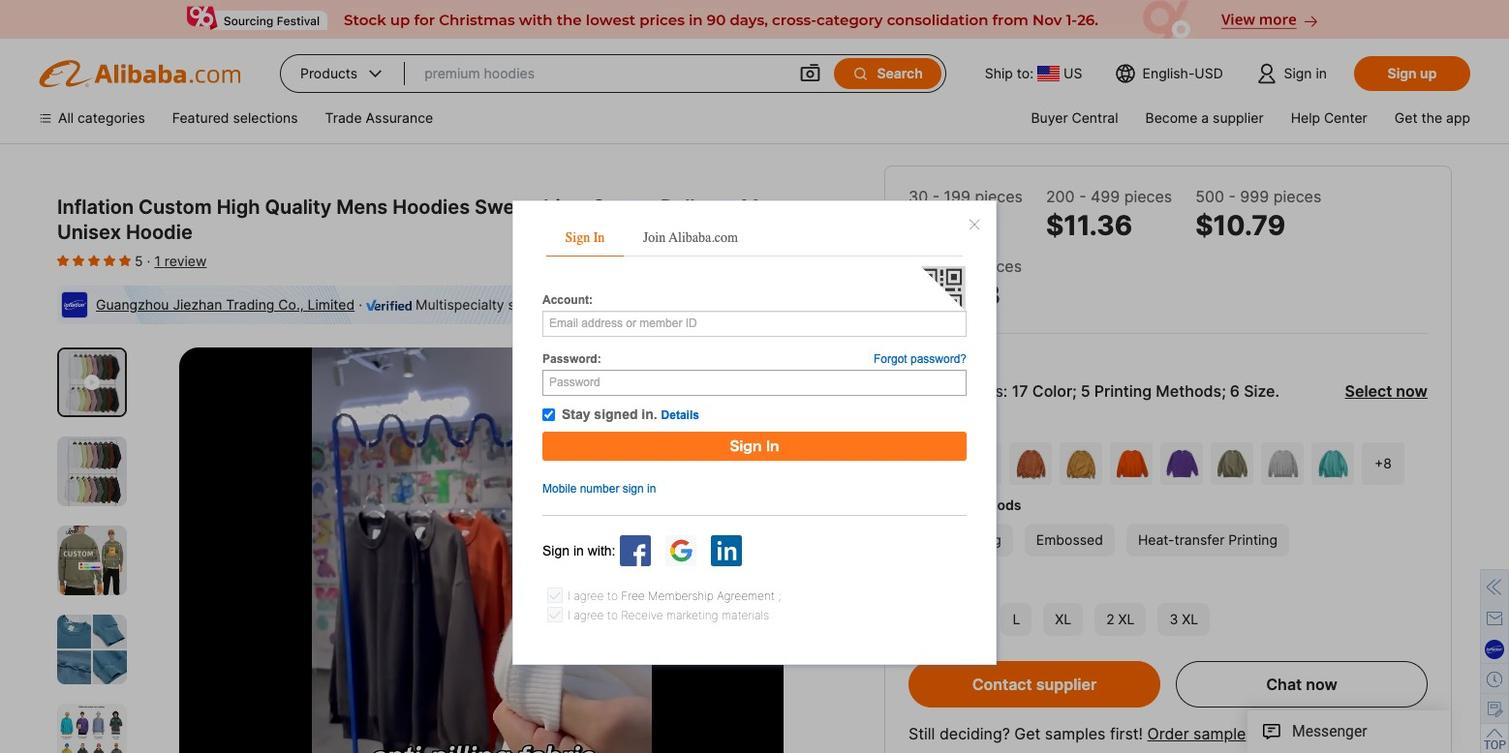 Task type: describe. For each thing, give the bounding box(es) containing it.
featured selections
[[172, 109, 298, 126]]

agree for i agree to free membership agreement ;
[[574, 589, 604, 603]]

review
[[165, 253, 207, 269]]

500
[[1196, 187, 1225, 206]]

supplier for contact supplier
[[1036, 675, 1097, 695]]

3 xl link
[[1156, 602, 1212, 639]]

english-usd
[[1143, 65, 1223, 81]]

premium hoodies text field
[[425, 56, 780, 91]]

inflation
[[57, 196, 134, 219]]

assurance
[[366, 109, 433, 126]]

8
[[1384, 455, 1392, 472]]

embossed
[[1037, 532, 1104, 548]]

in
[[1316, 65, 1327, 81]]

contact supplier button
[[909, 662, 1161, 708]]

printing inside puff printing link
[[953, 532, 1002, 548]]

supplier for multispecialty supplier
[[508, 296, 559, 313]]

.
[[1276, 382, 1280, 401]]

marketing
[[667, 608, 719, 623]]

4 yrs
[[571, 296, 603, 313]]

variations
[[909, 355, 994, 375]]

help center
[[1291, 109, 1368, 126]]

puff printing link
[[909, 522, 1015, 559]]

+ 8
[[1375, 455, 1392, 472]]

multispecialty supplier
[[416, 296, 559, 313]]

free
[[621, 589, 645, 603]]

sign in
[[1284, 65, 1327, 81]]

999
[[1241, 187, 1270, 206]]

1 vertical spatial methods
[[964, 497, 1022, 514]]

chat now
[[1267, 675, 1338, 695]]

2 horizontal spatial supplier
[[1213, 109, 1264, 126]]

200 - 499 pieces $11.36
[[1046, 187, 1173, 242]]

favorite image
[[731, 372, 760, 401]]

become
[[1146, 109, 1198, 126]]

i for i agree to  receive marketing materials
[[568, 608, 571, 623]]

pullover
[[661, 196, 737, 219]]

guangzhou jiezhan trading co., limited link
[[96, 296, 355, 313]]

high
[[217, 196, 260, 219]]

chat
[[1267, 675, 1302, 695]]

agreement
[[717, 589, 775, 603]]

0 horizontal spatial get
[[1015, 725, 1041, 744]]

join
[[643, 229, 666, 246]]

a
[[1202, 109, 1209, 126]]

$11.36
[[1046, 209, 1133, 242]]

categories
[[78, 109, 145, 126]]

all categories
[[58, 109, 145, 126]]

2 xl link
[[1093, 602, 1149, 639]]

free membership agreement link
[[621, 589, 775, 603]]

contact
[[973, 675, 1033, 695]]

products
[[300, 65, 358, 81]]

heat-
[[1138, 532, 1175, 548]]

usd
[[1195, 65, 1223, 81]]

>= 1000 pieces $10.23
[[909, 257, 1022, 312]]

- for $11.36
[[1080, 187, 1087, 206]]

30 - 199 pieces $11.93
[[909, 187, 1023, 242]]

trade
[[325, 109, 362, 126]]

pieces for $11.36
[[1125, 187, 1173, 206]]

printing inside heat-transfer printing link
[[1229, 532, 1278, 548]]

selections
[[233, 109, 298, 126]]

pieces for $11.93
[[975, 187, 1023, 206]]

1 review
[[154, 253, 207, 269]]

heat-transfer printing
[[1138, 532, 1278, 548]]

sign for sign in
[[565, 229, 590, 246]]

limited
[[308, 296, 355, 313]]

featured
[[172, 109, 229, 126]]

l link
[[999, 602, 1034, 639]]

trading
[[226, 296, 275, 313]]

guangzhou
[[96, 296, 169, 313]]

order sample link
[[1148, 725, 1246, 744]]


[[852, 65, 870, 82]]

help
[[1291, 109, 1321, 126]]

embossed link
[[1023, 522, 1117, 559]]

pieces inside >= 1000 pieces $10.23
[[974, 257, 1022, 276]]

4
[[571, 296, 579, 313]]

hoodie
[[126, 221, 193, 244]]

now for select now
[[1397, 382, 1428, 401]]

co.,
[[278, 296, 304, 313]]

sign for sign in
[[1284, 65, 1312, 81]]

alibaba.com
[[669, 229, 738, 246]]

499
[[1091, 187, 1120, 206]]



Task type: locate. For each thing, give the bounding box(es) containing it.
$10.79
[[1196, 209, 1286, 242]]

chat now button
[[1176, 662, 1428, 708]]

english-
[[1143, 65, 1195, 81]]

1 vertical spatial get
[[1015, 725, 1041, 744]]

pieces right 1000
[[974, 257, 1022, 276]]

central
[[1072, 109, 1119, 126]]

get
[[1395, 109, 1418, 126], [1015, 725, 1041, 744]]

multispecialty
[[416, 296, 504, 313]]

- for $11.93
[[933, 187, 940, 206]]

1
[[154, 253, 161, 269]]

get the app
[[1395, 109, 1471, 126]]

to for receive
[[607, 608, 618, 623]]

up
[[1421, 65, 1437, 81]]

2 to from the top
[[607, 608, 618, 623]]

- inside 500 - 999 pieces $10.79
[[1229, 187, 1236, 206]]

select
[[1345, 382, 1393, 401]]

0 vertical spatial agree
[[574, 589, 604, 603]]

now inside button
[[1306, 675, 1338, 695]]

3
[[1170, 611, 1179, 628]]

samples
[[1045, 725, 1106, 744]]

1 horizontal spatial methods
[[1156, 382, 1222, 401]]

- right the 30
[[933, 187, 940, 206]]

0 horizontal spatial -
[[933, 187, 940, 206]]

sign inside sign in link
[[565, 229, 590, 246]]

hoodies
[[393, 196, 470, 219]]

heat-transfer printing link
[[1125, 522, 1292, 559]]

the
[[1422, 109, 1443, 126]]

ship to:
[[985, 65, 1034, 81]]

0 horizontal spatial sign
[[565, 229, 590, 246]]

0 horizontal spatial now
[[1306, 675, 1338, 695]]

to for free
[[607, 589, 618, 603]]

2 horizontal spatial ;
[[1222, 382, 1226, 401]]

pieces
[[975, 187, 1023, 206], [1125, 187, 1173, 206], [1274, 187, 1322, 206], [974, 257, 1022, 276]]

methods left '6'
[[1156, 382, 1222, 401]]

200
[[1046, 187, 1075, 206]]

- inside 30 - 199 pieces $11.93
[[933, 187, 940, 206]]

sign for sign up
[[1388, 65, 1417, 81]]

xl right the l
[[1055, 611, 1072, 628]]

0 horizontal spatial ;
[[778, 589, 781, 603]]

unisex
[[57, 221, 121, 244]]

0 horizontal spatial supplier
[[508, 296, 559, 313]]

0 vertical spatial color
[[1033, 382, 1073, 401]]

total options: 17 color ; 5 printing methods ; 6 size .
[[909, 382, 1280, 401]]

0 horizontal spatial 5
[[135, 253, 143, 269]]

get left the 'samples'
[[1015, 725, 1041, 744]]

i agree to  receive marketing materials
[[568, 608, 769, 623]]

1 vertical spatial agree
[[574, 608, 604, 623]]

l
[[1013, 611, 1021, 628]]

$11.93
[[909, 209, 996, 242]]

3 xl from the left
[[1182, 611, 1199, 628]]

1 vertical spatial color
[[909, 418, 944, 434]]

sign in link
[[546, 222, 624, 256]]

sign up
[[1388, 65, 1437, 81]]

now right the select
[[1397, 382, 1428, 401]]

;
[[1073, 382, 1077, 401], [1222, 382, 1226, 401], [778, 589, 781, 603]]

pieces for $10.79
[[1274, 187, 1322, 206]]

1 i from the top
[[568, 589, 571, 603]]

0 horizontal spatial methods
[[964, 497, 1022, 514]]

xl right 2
[[1119, 611, 1135, 628]]

i agree to free membership agreement ;
[[568, 589, 781, 603]]

become a supplier
[[1146, 109, 1264, 126]]

order
[[1148, 725, 1189, 744]]

us
[[1064, 65, 1083, 81]]

ship
[[985, 65, 1013, 81]]

xl link
[[1042, 602, 1085, 639]]

1 horizontal spatial sign
[[1284, 65, 1312, 81]]

1 - from the left
[[933, 187, 940, 206]]

yrs
[[583, 296, 603, 313]]

- for $10.79
[[1229, 187, 1236, 206]]

1 horizontal spatial now
[[1397, 382, 1428, 401]]

xl right '3'
[[1182, 611, 1199, 628]]

in
[[594, 229, 605, 246]]

xl
[[1055, 611, 1072, 628], [1119, 611, 1135, 628], [1182, 611, 1199, 628]]

1 vertical spatial now
[[1306, 675, 1338, 695]]

; right agreement
[[778, 589, 781, 603]]

printing methods
[[909, 497, 1022, 514]]

agree left receive
[[574, 608, 604, 623]]

2 horizontal spatial -
[[1229, 187, 1236, 206]]

agree left free
[[574, 589, 604, 603]]

xl for 3 xl
[[1182, 611, 1199, 628]]

1 horizontal spatial supplier
[[1036, 675, 1097, 695]]

color down the 'total'
[[909, 418, 944, 434]]

select now
[[1345, 382, 1428, 401]]

buyer central
[[1031, 109, 1119, 126]]

2 horizontal spatial sign
[[1388, 65, 1417, 81]]

; left '6'
[[1222, 382, 1226, 401]]

company logo image
[[61, 292, 88, 319]]

1 vertical spatial i
[[568, 608, 571, 623]]

all
[[58, 109, 74, 126]]

methods up puff printing
[[964, 497, 1022, 514]]

pieces right 199
[[975, 187, 1023, 206]]

products link
[[281, 55, 405, 92]]

inflation custom high quality mens hoodies sweatshirts cotton pullover men unisex hoodie
[[57, 196, 782, 244]]

0 vertical spatial get
[[1395, 109, 1418, 126]]

supplier left 4 in the left top of the page
[[508, 296, 559, 313]]

favorites filling image
[[57, 253, 69, 269], [88, 253, 100, 269], [88, 253, 100, 269], [104, 253, 115, 269]]

pieces inside 200 - 499 pieces $11.36
[[1125, 187, 1173, 206]]

2 i from the top
[[568, 608, 571, 623]]

to left free
[[607, 589, 618, 603]]

now for chat now
[[1306, 675, 1338, 695]]

2 vertical spatial supplier
[[1036, 675, 1097, 695]]

0 horizontal spatial color
[[909, 418, 944, 434]]

2 horizontal spatial xl
[[1182, 611, 1199, 628]]

5 left 1
[[135, 253, 143, 269]]

pieces inside 30 - 199 pieces $11.93
[[975, 187, 1023, 206]]

supplier right a
[[1213, 109, 1264, 126]]

supplier
[[1213, 109, 1264, 126], [508, 296, 559, 313], [1036, 675, 1097, 695]]

-
[[933, 187, 940, 206], [1080, 187, 1087, 206], [1229, 187, 1236, 206]]

2 - from the left
[[1080, 187, 1087, 206]]

1 horizontal spatial color
[[1033, 382, 1073, 401]]

select now link
[[1345, 382, 1428, 401]]

1 to from the top
[[607, 589, 618, 603]]

0 horizontal spatial xl
[[1055, 611, 1072, 628]]

i left free
[[568, 589, 571, 603]]

1 xl from the left
[[1055, 611, 1072, 628]]

mens
[[336, 196, 388, 219]]

; right 17
[[1073, 382, 1077, 401]]

color right 17
[[1033, 382, 1073, 401]]

supplier inside button
[[1036, 675, 1097, 695]]

trade assurance
[[325, 109, 433, 126]]

 search
[[852, 65, 923, 82]]

2 agree from the top
[[574, 608, 604, 623]]

- inside 200 - 499 pieces $11.36
[[1080, 187, 1087, 206]]

500 - 999 pieces $10.79
[[1196, 187, 1322, 242]]

color
[[1033, 382, 1073, 401], [909, 418, 944, 434]]

+
[[1375, 455, 1384, 472]]

3 xl
[[1170, 611, 1199, 628]]

1 vertical spatial 5
[[1081, 382, 1091, 401]]

0 vertical spatial i
[[568, 589, 571, 603]]

cotton
[[592, 196, 656, 219]]

2
[[1107, 611, 1115, 628]]

supplier up the 'samples'
[[1036, 675, 1097, 695]]

app
[[1447, 109, 1471, 126]]

1 horizontal spatial get
[[1395, 109, 1418, 126]]

6
[[1230, 382, 1240, 401]]

size
[[1244, 382, 1276, 401]]

to left receive
[[607, 608, 618, 623]]

2 xl
[[1107, 611, 1135, 628]]

receive
[[621, 608, 663, 623]]

1 horizontal spatial 5
[[1081, 382, 1091, 401]]

contact supplier
[[973, 675, 1097, 695]]

now right chat
[[1306, 675, 1338, 695]]

5
[[135, 253, 143, 269], [1081, 382, 1091, 401]]

to:
[[1017, 65, 1034, 81]]

i left receive
[[568, 608, 571, 623]]

join alibaba.com link
[[628, 222, 754, 256]]

1 vertical spatial to
[[607, 608, 618, 623]]

5 right 17
[[1081, 382, 1091, 401]]

0 vertical spatial 5
[[135, 253, 143, 269]]

0 vertical spatial to
[[607, 589, 618, 603]]

guangzhou jiezhan trading co., limited
[[96, 296, 355, 313]]

join alibaba.com
[[643, 229, 738, 246]]

sign in
[[565, 229, 605, 246]]

quality
[[265, 196, 332, 219]]

2 xl from the left
[[1119, 611, 1135, 628]]

sweatshirts
[[475, 196, 587, 219]]

sample
[[1194, 725, 1246, 744]]

i for i agree to free membership agreement ;
[[568, 589, 571, 603]]

custom
[[139, 196, 212, 219]]

30
[[909, 187, 928, 206]]

0 vertical spatial methods
[[1156, 382, 1222, 401]]

0 vertical spatial supplier
[[1213, 109, 1264, 126]]

1 agree from the top
[[574, 589, 604, 603]]

get left the
[[1395, 109, 1418, 126]]

- right 200
[[1080, 187, 1087, 206]]

xl for 2 xl
[[1119, 611, 1135, 628]]

buyer
[[1031, 109, 1068, 126]]

1 vertical spatial supplier
[[508, 296, 559, 313]]

favorites filling image
[[57, 253, 69, 269], [73, 253, 84, 269], [73, 253, 84, 269], [104, 253, 115, 269], [119, 253, 131, 269], [119, 253, 131, 269]]

agree for i agree to  receive marketing materials
[[574, 608, 604, 623]]

3 - from the left
[[1229, 187, 1236, 206]]

1 horizontal spatial -
[[1080, 187, 1087, 206]]

pieces right the 499 in the right top of the page
[[1125, 187, 1173, 206]]

pieces right 999
[[1274, 187, 1322, 206]]

- right '500'
[[1229, 187, 1236, 206]]

sign
[[1284, 65, 1312, 81], [1388, 65, 1417, 81], [565, 229, 590, 246]]

transfer
[[1175, 532, 1225, 548]]

0 vertical spatial now
[[1397, 382, 1428, 401]]

materials
[[722, 608, 769, 623]]

jiezhan
[[173, 296, 222, 313]]

pieces inside 500 - 999 pieces $10.79
[[1274, 187, 1322, 206]]

total
[[909, 382, 945, 401]]


[[799, 62, 822, 85]]

1 horizontal spatial ;
[[1073, 382, 1077, 401]]

1 horizontal spatial xl
[[1119, 611, 1135, 628]]



Task type: vqa. For each thing, say whether or not it's contained in the screenshot.
shoes for nike shoes
no



